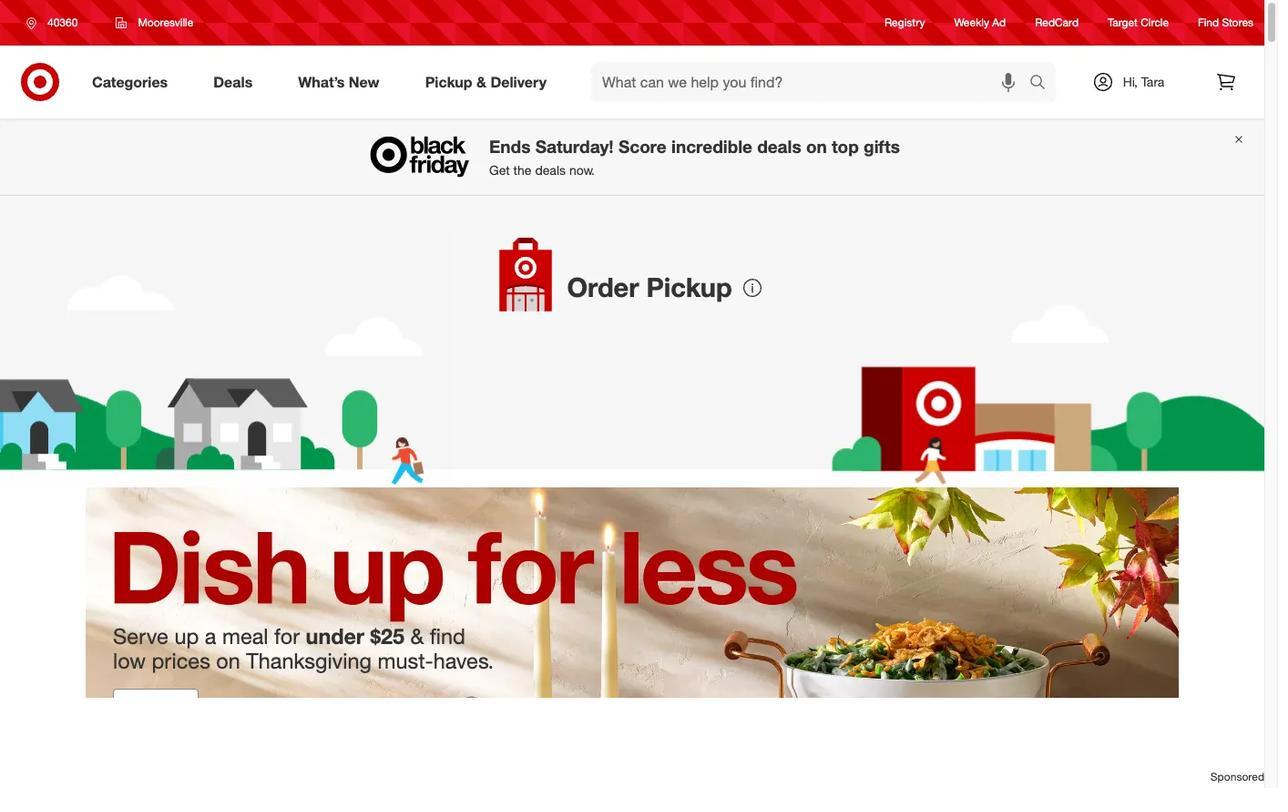 Task type: locate. For each thing, give the bounding box(es) containing it.
low
[[113, 648, 146, 674]]

& find low prices on thanksgiving must-haves.
[[113, 623, 494, 674]]

find
[[1198, 16, 1219, 30]]

40360
[[47, 15, 78, 29]]

& inside "& find low prices on thanksgiving must-haves."
[[411, 623, 424, 650]]

ad
[[993, 16, 1006, 30]]

weekly ad link
[[955, 15, 1006, 31]]

find stores
[[1198, 16, 1254, 30]]

pickup left delivery
[[425, 73, 473, 91]]

0 vertical spatial mooresville
[[138, 15, 194, 29]]

1 horizontal spatial mooresville
[[686, 277, 760, 295]]

pickup & delivery
[[425, 73, 547, 91]]

weekly
[[955, 16, 990, 30]]

up
[[174, 623, 199, 650]]

hi, tara
[[1123, 74, 1165, 89]]

on left top
[[806, 136, 827, 157]]

0 horizontal spatial pickup
[[425, 73, 473, 91]]

mooresville up categories link on the top left
[[138, 15, 194, 29]]

0 horizontal spatial mooresville
[[138, 15, 194, 29]]

incredible
[[672, 136, 753, 157]]

pickup right the order
[[647, 271, 732, 303]]

& left delivery
[[477, 73, 487, 91]]

0 vertical spatial &
[[477, 73, 487, 91]]

1 horizontal spatial &
[[477, 73, 487, 91]]

0 vertical spatial deals
[[757, 136, 802, 157]]

0 horizontal spatial on
[[216, 648, 240, 674]]

deals
[[757, 136, 802, 157], [535, 162, 566, 178]]

deals right "the"
[[535, 162, 566, 178]]

1 vertical spatial on
[[216, 648, 240, 674]]

mooresville right at
[[686, 277, 760, 295]]

delivery
[[491, 73, 547, 91]]

1 horizontal spatial pickup
[[647, 271, 732, 303]]

redcard link
[[1035, 15, 1079, 31]]

haves.
[[434, 648, 494, 674]]

deals left top
[[757, 136, 802, 157]]

& right $25
[[411, 623, 424, 650]]

find stores link
[[1198, 15, 1254, 31]]

target circle
[[1108, 16, 1169, 30]]

meal
[[222, 623, 268, 650]]

redcard
[[1035, 16, 1079, 30]]

target
[[1108, 16, 1138, 30]]

prices
[[152, 648, 210, 674]]

score
[[619, 136, 667, 157]]

What can we help you find? suggestions appear below search field
[[591, 62, 1034, 102]]

on inside "& find low prices on thanksgiving must-haves."
[[216, 648, 240, 674]]

order pickup
[[567, 271, 732, 303]]

on
[[806, 136, 827, 157], [216, 648, 240, 674]]

hi,
[[1123, 74, 1138, 89]]

1 vertical spatial mooresville
[[686, 277, 760, 295]]

1 horizontal spatial on
[[806, 136, 827, 157]]

0 horizontal spatial deals
[[535, 162, 566, 178]]

on right prices
[[216, 648, 240, 674]]

0 horizontal spatial &
[[411, 623, 424, 650]]

categories link
[[77, 62, 191, 102]]

circle
[[1141, 16, 1169, 30]]

0 vertical spatial on
[[806, 136, 827, 157]]

ends
[[489, 136, 531, 157]]

$25
[[370, 623, 405, 650]]

deals link
[[198, 62, 275, 102]]

new
[[349, 73, 380, 91]]

grocery
[[125, 698, 187, 718]]

stores
[[1222, 16, 1254, 30]]

pickup
[[425, 73, 473, 91], [647, 271, 732, 303]]

1 vertical spatial &
[[411, 623, 424, 650]]

mooresville button
[[104, 6, 205, 39]]

mooresville
[[138, 15, 194, 29], [686, 277, 760, 295]]

deals
[[213, 73, 253, 91]]

at
[[670, 277, 682, 295]]

thanksgiving
[[246, 648, 372, 674]]

&
[[477, 73, 487, 91], [411, 623, 424, 650]]

store
[[585, 277, 618, 295]]

grocery button
[[113, 689, 199, 729]]

1 horizontal spatial deals
[[757, 136, 802, 157]]

ends saturday! score incredible deals on top gifts get the deals now.
[[489, 136, 900, 178]]



Task type: describe. For each thing, give the bounding box(es) containing it.
on inside ends saturday! score incredible deals on top gifts get the deals now.
[[806, 136, 827, 157]]

a
[[205, 623, 216, 650]]

registry
[[885, 16, 925, 30]]

target circle link
[[1108, 15, 1169, 31]]

search button
[[1022, 62, 1065, 106]]

mooresville inside dropdown button
[[138, 15, 194, 29]]

weekly ad
[[955, 16, 1006, 30]]

for
[[274, 623, 300, 650]]

pickup & delivery link
[[410, 62, 570, 102]]

what's new link
[[283, 62, 402, 102]]

serve
[[113, 623, 168, 650]]

gifts
[[864, 136, 900, 157]]

in-store pickup at mooresville
[[567, 277, 760, 295]]

0 vertical spatial pickup
[[425, 73, 473, 91]]

40360 button
[[15, 6, 97, 39]]

the
[[514, 162, 532, 178]]

sponsored
[[1211, 770, 1265, 784]]

pickup
[[622, 277, 665, 295]]

get
[[489, 162, 510, 178]]

what's new
[[298, 73, 380, 91]]

categories
[[92, 73, 168, 91]]

dish up for less image
[[86, 488, 1179, 788]]

1 vertical spatial pickup
[[647, 271, 732, 303]]

order
[[567, 271, 639, 303]]

registry link
[[885, 15, 925, 31]]

serve up a meal for under $25
[[113, 623, 405, 650]]

now.
[[569, 162, 595, 178]]

top
[[832, 136, 859, 157]]

under
[[306, 623, 364, 650]]

must-
[[378, 648, 434, 674]]

saturday!
[[536, 136, 614, 157]]

search
[[1022, 74, 1065, 93]]

tara
[[1142, 74, 1165, 89]]

find
[[430, 623, 466, 650]]

in-
[[567, 277, 585, 295]]

what's
[[298, 73, 345, 91]]

1 vertical spatial deals
[[535, 162, 566, 178]]



Task type: vqa. For each thing, say whether or not it's contained in the screenshot.
On
yes



